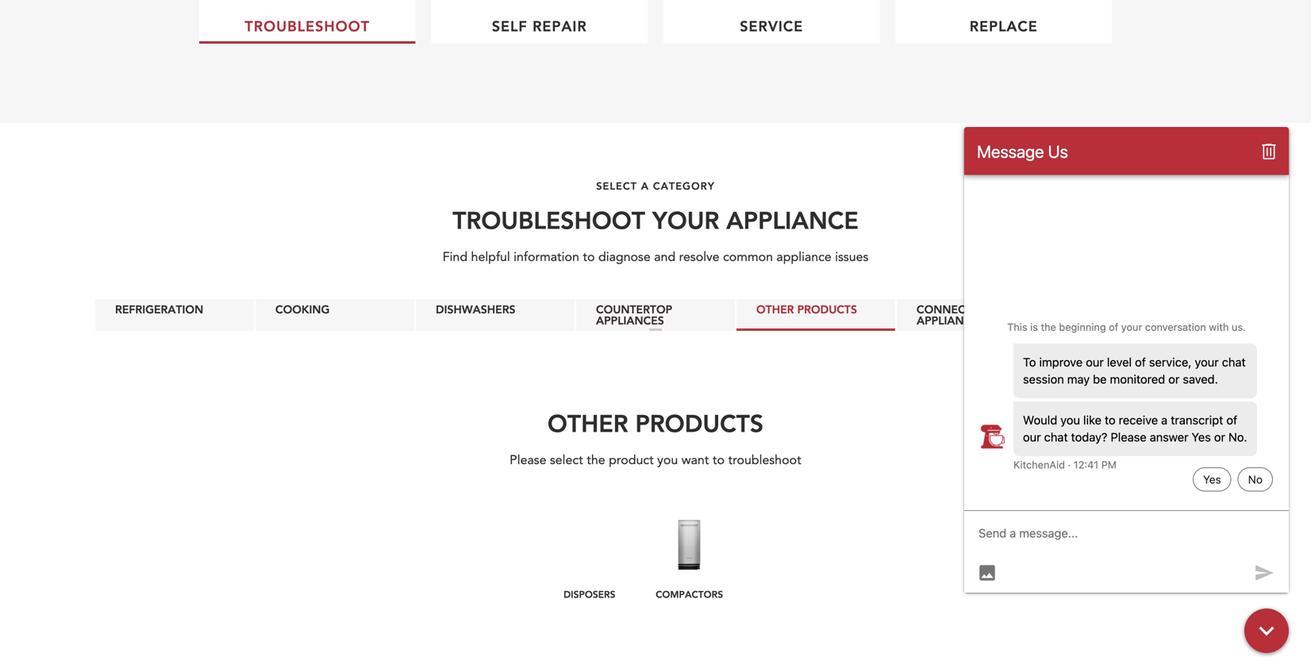 Task type: locate. For each thing, give the bounding box(es) containing it.
cooking link
[[256, 299, 414, 331]]

repair
[[533, 17, 587, 35]]

troubleshoot
[[728, 452, 801, 469]]

countertop
[[596, 302, 672, 317]]

other
[[756, 302, 794, 317], [548, 407, 628, 438]]

products down appliance at the top right of the page
[[797, 302, 857, 317]]

other products down appliance at the top right of the page
[[756, 302, 857, 317]]

compactors
[[688, 588, 755, 601]]

1 horizontal spatial products
[[797, 302, 857, 317]]

and
[[654, 248, 676, 266]]

0 horizontal spatial products
[[635, 407, 764, 438]]

0 horizontal spatial to
[[583, 248, 595, 266]]

tab list containing refrigeration
[[0, 298, 1311, 332]]

0 horizontal spatial troubleshoot
[[245, 17, 370, 35]]

the
[[587, 452, 605, 469]]

0 horizontal spatial other
[[548, 407, 628, 438]]

1 horizontal spatial to
[[713, 452, 725, 469]]

0 vertical spatial troubleshoot
[[245, 17, 370, 35]]

you
[[657, 452, 678, 469]]

please select the product you want to troubleshoot
[[510, 452, 801, 469]]

connected appliances link
[[897, 299, 1056, 331]]

appliance
[[726, 204, 859, 235]]

1 vertical spatial to
[[713, 452, 725, 469]]

0 vertical spatial to
[[583, 248, 595, 266]]

select a category
[[596, 179, 715, 192]]

helpful
[[471, 248, 510, 266]]

other down common
[[756, 302, 794, 317]]

products
[[797, 302, 857, 317], [635, 407, 764, 438]]

other products up please select the product you want to troubleshoot
[[548, 407, 764, 438]]

please
[[510, 452, 546, 469]]

other products
[[756, 302, 857, 317], [548, 407, 764, 438]]

compactors link
[[664, 502, 780, 610]]

other products link
[[737, 299, 895, 331]]

want
[[682, 452, 709, 469]]

troubleshoot your appliance
[[453, 204, 859, 235]]

products up want
[[635, 407, 764, 438]]

tab list
[[0, 298, 1311, 332]]

countertop appliances
[[596, 302, 672, 328]]

connected
[[917, 302, 987, 317]]

to
[[583, 248, 595, 266], [713, 452, 725, 469]]

to left 'diagnose'
[[583, 248, 595, 266]]

1 appliances from the left
[[596, 313, 664, 328]]

1 horizontal spatial troubleshoot
[[453, 204, 645, 235]]

appliances inside countertop appliances
[[596, 313, 664, 328]]

appliances inside connected appliances
[[917, 313, 985, 328]]

1 horizontal spatial appliances
[[917, 313, 985, 328]]

self repair
[[492, 17, 587, 35]]

troubleshoot
[[245, 17, 370, 35], [453, 204, 645, 235]]

to right want
[[713, 452, 725, 469]]

appliances for countertop
[[596, 313, 664, 328]]

find helpful information to diagnose and resolve common appliance issues
[[443, 248, 869, 266]]

1 horizontal spatial other
[[756, 302, 794, 317]]

1 vertical spatial troubleshoot
[[453, 204, 645, 235]]

diagnose
[[598, 248, 651, 266]]

troubleshoot for troubleshoot your appliance
[[453, 204, 645, 235]]

0 horizontal spatial appliances
[[596, 313, 664, 328]]

0 vertical spatial other products
[[756, 302, 857, 317]]

your
[[652, 204, 719, 235]]

2 appliances from the left
[[917, 313, 985, 328]]

1 vertical spatial other
[[548, 407, 628, 438]]

other up "the"
[[548, 407, 628, 438]]

0 vertical spatial other
[[756, 302, 794, 317]]

other inside tab list
[[756, 302, 794, 317]]

appliances
[[596, 313, 664, 328], [917, 313, 985, 328]]

a
[[641, 179, 649, 192]]

information
[[514, 248, 579, 266]]



Task type: vqa. For each thing, say whether or not it's contained in the screenshot.
GIFTS FOR MAKERS GIFTS
no



Task type: describe. For each thing, give the bounding box(es) containing it.
issues
[[835, 248, 869, 266]]

disposers link
[[532, 502, 648, 610]]

dishwashers link
[[416, 299, 575, 331]]

find
[[443, 248, 468, 266]]

appliances for connected
[[917, 313, 985, 328]]

select
[[596, 179, 637, 192]]

replace
[[970, 17, 1038, 35]]

resolve
[[679, 248, 720, 266]]

cooking
[[275, 302, 330, 317]]

disposers
[[564, 588, 616, 601]]

category
[[653, 179, 715, 192]]

1 vertical spatial other products
[[548, 407, 764, 438]]

select
[[550, 452, 583, 469]]

1 vertical spatial products
[[635, 407, 764, 438]]

countertop appliances link
[[576, 299, 735, 331]]

self
[[492, 17, 528, 35]]

other products inside tab list
[[756, 302, 857, 317]]

service
[[740, 17, 803, 35]]

refrigeration link
[[95, 299, 254, 331]]

dishwashers
[[436, 302, 516, 317]]

refrigeration
[[115, 302, 203, 317]]

appliance
[[777, 248, 832, 266]]

common
[[723, 248, 773, 266]]

a kitchenaid® trash compactor. image
[[664, 513, 780, 577]]

0 vertical spatial products
[[797, 302, 857, 317]]

troubleshoot for troubleshoot
[[245, 17, 370, 35]]

product
[[609, 452, 654, 469]]

connected appliances
[[917, 302, 987, 328]]



